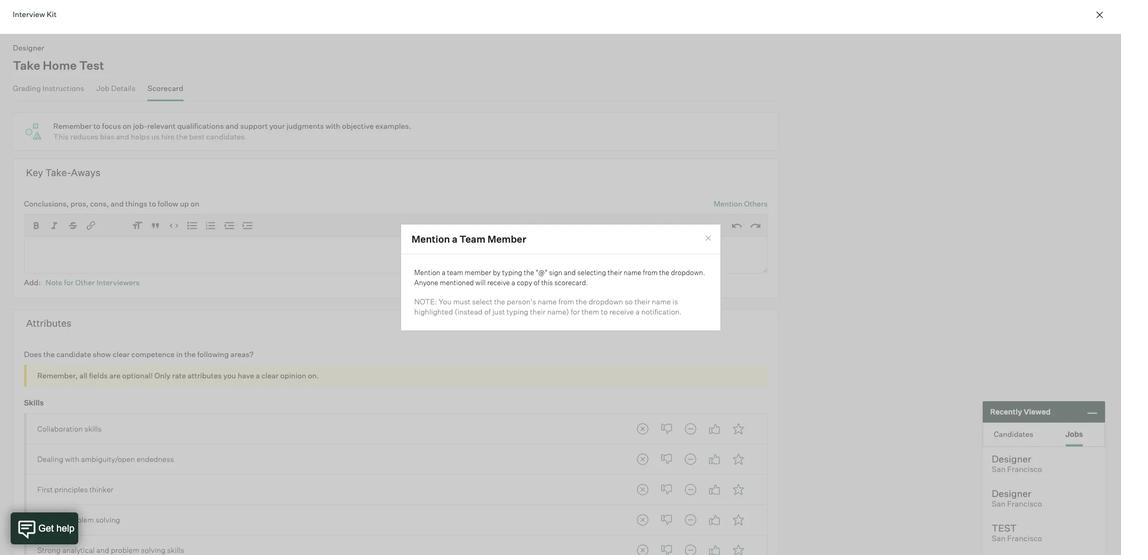 Task type: vqa. For each thing, say whether or not it's contained in the screenshot.
2nd tab list
yes



Task type: describe. For each thing, give the bounding box(es) containing it.
the right does
[[43, 349, 55, 359]]

strong yes image for thinker
[[728, 479, 749, 500]]

your
[[269, 121, 285, 130]]

(instead
[[455, 307, 483, 316]]

definitely not button for ambiguity/open
[[632, 449, 653, 470]]

hire
[[161, 132, 175, 141]]

strong yes image for and
[[728, 540, 749, 555]]

conclusions,
[[24, 199, 69, 208]]

a left the team
[[452, 233, 458, 245]]

definitely not button for solving
[[632, 509, 653, 531]]

them
[[582, 307, 599, 316]]

show
[[93, 349, 111, 359]]

best
[[189, 132, 205, 141]]

bias
[[100, 132, 114, 141]]

others
[[744, 199, 768, 208]]

objective
[[342, 121, 374, 130]]

francisco inside test san francisco
[[1007, 534, 1042, 543]]

recently
[[990, 407, 1022, 416]]

no button for solving
[[656, 509, 677, 531]]

add: note for other interviewers
[[24, 278, 140, 287]]

1 definitely not button from the top
[[632, 418, 653, 440]]

name)
[[547, 307, 569, 316]]

on.
[[308, 371, 319, 380]]

a inside note: you must select the person's name from the dropdown so their name is highlighted (instead of just typing their name) for them to receive a notification.
[[636, 307, 640, 316]]

yes button for solving
[[704, 509, 725, 531]]

name for dropdown
[[652, 297, 671, 306]]

interviewers
[[97, 278, 140, 287]]

optional!
[[122, 371, 153, 380]]

helps
[[131, 132, 150, 141]]

notification.
[[641, 307, 682, 316]]

0 horizontal spatial name
[[538, 297, 557, 306]]

note:
[[414, 297, 437, 306]]

mixed image for dealing with ambiguity/open endedness
[[680, 449, 701, 470]]

a right have
[[256, 371, 260, 380]]

no image for problem
[[656, 540, 677, 555]]

1 definitely not image from the top
[[632, 418, 653, 440]]

tab list for thinker
[[632, 479, 749, 500]]

receive inside the mention a team member by typing the "@" sign and selecting their name from the dropdown. anyone mentioned will receive a copy of this scorecard.
[[487, 278, 510, 287]]

yes button for thinker
[[704, 479, 725, 500]]

with inside the remember to focus on job-relevant qualifications and support your judgments with objective examples. this reduces bias and helps us hire the best candidates.
[[326, 121, 340, 130]]

mentioned
[[440, 278, 474, 287]]

strong yes image for ambiguity/open
[[728, 449, 749, 470]]

collaboration skills
[[37, 424, 102, 433]]

follow
[[158, 199, 178, 208]]

1 vertical spatial problem
[[111, 546, 139, 555]]

2 no image from the top
[[656, 479, 677, 500]]

home
[[43, 58, 77, 72]]

no image for endedness
[[656, 449, 677, 470]]

no image for collaboration skills
[[656, 418, 677, 440]]

1 yes image from the top
[[704, 418, 725, 440]]

close image
[[704, 234, 712, 243]]

2 san from the top
[[992, 499, 1006, 509]]

take-
[[45, 167, 71, 178]]

0 vertical spatial problem
[[65, 515, 94, 524]]

cons,
[[90, 199, 109, 208]]

strong yes button for solving
[[728, 509, 749, 531]]

scorecard link
[[148, 83, 183, 99]]

must
[[453, 297, 471, 306]]

san inside test san francisco
[[992, 534, 1006, 543]]

1 san from the top
[[992, 465, 1006, 474]]

conclusions, pros, cons, and things to follow up on
[[24, 199, 199, 208]]

dropdown.
[[671, 268, 705, 277]]

this
[[541, 278, 553, 287]]

candidate
[[56, 349, 91, 359]]

first principles thinker
[[37, 485, 113, 494]]

job
[[96, 83, 110, 92]]

does
[[24, 349, 42, 359]]

person's
[[507, 297, 536, 306]]

0 vertical spatial designer
[[13, 43, 44, 52]]

relevant
[[147, 121, 176, 130]]

of inside the mention a team member by typing the "@" sign and selecting their name from the dropdown. anyone mentioned will receive a copy of this scorecard.
[[534, 278, 540, 287]]

skills
[[24, 398, 44, 407]]

1 vertical spatial to
[[149, 199, 156, 208]]

1 horizontal spatial clear
[[262, 371, 279, 380]]

us
[[151, 132, 160, 141]]

typing inside note: you must select the person's name from the dropdown so their name is highlighted (instead of just typing their name) for them to receive a notification.
[[507, 307, 528, 316]]

tab list for ambiguity/open
[[632, 449, 749, 470]]

0 horizontal spatial solving
[[96, 515, 120, 524]]

add:
[[24, 278, 41, 287]]

of inside note: you must select the person's name from the dropdown so their name is highlighted (instead of just typing their name) for them to receive a notification.
[[484, 307, 491, 316]]

no button for thinker
[[656, 479, 677, 500]]

job-
[[133, 121, 147, 130]]

1 no button from the top
[[656, 418, 677, 440]]

you
[[439, 297, 452, 306]]

just
[[492, 307, 505, 316]]

mixed button for and
[[680, 540, 701, 555]]

dropdown
[[589, 297, 623, 306]]

the left dropdown. on the top right of the page
[[659, 268, 670, 277]]

test
[[79, 58, 104, 72]]

definitely not image for dealing with ambiguity/open endedness
[[632, 449, 653, 470]]

mention a team member by typing the "@" sign and selecting their name from the dropdown. anyone mentioned will receive a copy of this scorecard.
[[414, 268, 705, 287]]

from inside the mention a team member by typing the "@" sign and selecting their name from the dropdown. anyone mentioned will receive a copy of this scorecard.
[[643, 268, 658, 277]]

2 francisco from the top
[[1007, 499, 1042, 509]]

candidates.
[[206, 132, 247, 141]]

1 designer san francisco from the top
[[992, 453, 1042, 474]]

note
[[46, 278, 62, 287]]

to inside note: you must select the person's name from the dropdown so their name is highlighted (instead of just typing their name) for them to receive a notification.
[[601, 307, 608, 316]]

mention a team member
[[412, 233, 526, 245]]

scorecard
[[148, 83, 183, 92]]

yes button for and
[[704, 540, 725, 555]]

qualifications
[[177, 121, 224, 130]]

general
[[37, 515, 64, 524]]

strong yes button for ambiguity/open
[[728, 449, 749, 470]]

close image
[[1094, 9, 1106, 21]]

strong yes image for solving
[[728, 509, 749, 531]]

sign
[[549, 268, 562, 277]]

following
[[197, 349, 229, 359]]

test san francisco
[[992, 522, 1042, 543]]

kit
[[47, 10, 57, 19]]

no button for ambiguity/open
[[656, 449, 677, 470]]

ambiguity/open
[[81, 455, 135, 464]]

1 strong yes button from the top
[[728, 418, 749, 440]]

interview
[[13, 10, 45, 19]]

yes image for ambiguity/open
[[704, 449, 725, 470]]

collaboration
[[37, 424, 83, 433]]

the up just
[[494, 297, 505, 306]]

and up candidates.
[[226, 121, 239, 130]]

and right the analytical
[[96, 546, 109, 555]]

1 mixed button from the top
[[680, 418, 701, 440]]

have
[[238, 371, 254, 380]]

does the candidate show clear competence in the following areas?
[[24, 349, 254, 359]]

1 horizontal spatial solving
[[141, 546, 165, 555]]

definitely not image for strong analytical and problem solving skills
[[632, 540, 653, 555]]

support
[[240, 121, 268, 130]]

their for selecting
[[608, 268, 622, 277]]

mention a team member dialog
[[400, 224, 721, 331]]

1 strong yes image from the top
[[728, 418, 749, 440]]

select
[[472, 297, 493, 306]]

by
[[493, 268, 501, 277]]

viewed
[[1024, 407, 1051, 416]]

on inside the remember to focus on job-relevant qualifications and support your judgments with objective examples. this reduces bias and helps us hire the best candidates.
[[123, 121, 131, 130]]

yes image
[[704, 479, 725, 500]]

mixed image for thinker
[[680, 479, 701, 500]]

other
[[75, 278, 95, 287]]



Task type: locate. For each thing, give the bounding box(es) containing it.
4 yes button from the top
[[704, 509, 725, 531]]

1 vertical spatial from
[[559, 297, 574, 306]]

5 strong yes button from the top
[[728, 540, 749, 555]]

1 horizontal spatial their
[[608, 268, 622, 277]]

for inside note: you must select the person's name from the dropdown so their name is highlighted (instead of just typing their name) for them to receive a notification.
[[571, 307, 580, 316]]

0 vertical spatial san
[[992, 465, 1006, 474]]

1 vertical spatial of
[[484, 307, 491, 316]]

all
[[79, 371, 87, 380]]

4 strong yes button from the top
[[728, 509, 749, 531]]

member
[[488, 233, 526, 245]]

with left objective
[[326, 121, 340, 130]]

0 vertical spatial on
[[123, 121, 131, 130]]

remember
[[53, 121, 92, 130]]

3 mixed button from the top
[[680, 479, 701, 500]]

mention for mention a team member by typing the "@" sign and selecting their name from the dropdown. anyone mentioned will receive a copy of this scorecard.
[[414, 268, 440, 277]]

2 vertical spatial francisco
[[1007, 534, 1042, 543]]

instructions
[[42, 83, 84, 92]]

2 horizontal spatial their
[[635, 297, 650, 306]]

copy
[[517, 278, 532, 287]]

mixed button for ambiguity/open
[[680, 449, 701, 470]]

0 vertical spatial for
[[64, 278, 74, 287]]

5 definitely not button from the top
[[632, 540, 653, 555]]

the up copy
[[524, 268, 534, 277]]

1 horizontal spatial of
[[534, 278, 540, 287]]

2 definitely not image from the top
[[632, 540, 653, 555]]

1 vertical spatial their
[[635, 297, 650, 306]]

their inside the mention a team member by typing the "@" sign and selecting their name from the dropdown. anyone mentioned will receive a copy of this scorecard.
[[608, 268, 622, 277]]

1 tab list from the top
[[632, 418, 749, 440]]

2 definitely not image from the top
[[632, 479, 653, 500]]

4 mixed button from the top
[[680, 509, 701, 531]]

will
[[476, 278, 486, 287]]

key
[[26, 167, 43, 178]]

0 vertical spatial clear
[[113, 349, 130, 359]]

1 horizontal spatial receive
[[610, 307, 634, 316]]

2 vertical spatial mention
[[414, 268, 440, 277]]

0 vertical spatial their
[[608, 268, 622, 277]]

1 vertical spatial mention
[[412, 233, 450, 245]]

3 no button from the top
[[656, 479, 677, 500]]

the
[[176, 132, 188, 141], [524, 268, 534, 277], [659, 268, 670, 277], [494, 297, 505, 306], [576, 297, 587, 306], [43, 349, 55, 359], [184, 349, 196, 359]]

2 definitely not button from the top
[[632, 449, 653, 470]]

name
[[624, 268, 642, 277], [538, 297, 557, 306], [652, 297, 671, 306]]

the right hire
[[176, 132, 188, 141]]

strong analytical and problem solving skills
[[37, 546, 184, 555]]

a left notification.
[[636, 307, 640, 316]]

4 strong yes image from the top
[[728, 509, 749, 531]]

2 horizontal spatial to
[[601, 307, 608, 316]]

mixed image for and
[[680, 540, 701, 555]]

3 no image from the top
[[656, 540, 677, 555]]

0 vertical spatial francisco
[[1007, 465, 1042, 474]]

typing inside the mention a team member by typing the "@" sign and selecting their name from the dropdown. anyone mentioned will receive a copy of this scorecard.
[[502, 268, 522, 277]]

team
[[460, 233, 486, 245]]

3 definitely not button from the top
[[632, 479, 653, 500]]

3 francisco from the top
[[1007, 534, 1042, 543]]

1 horizontal spatial on
[[191, 199, 199, 208]]

1 mixed image from the top
[[680, 449, 701, 470]]

0 horizontal spatial to
[[93, 121, 100, 130]]

designer san francisco down the recently viewed
[[992, 453, 1042, 474]]

0 vertical spatial definitely not image
[[632, 418, 653, 440]]

0 horizontal spatial clear
[[113, 349, 130, 359]]

1 horizontal spatial problem
[[111, 546, 139, 555]]

3 yes button from the top
[[704, 479, 725, 500]]

strong yes button for and
[[728, 540, 749, 555]]

0 vertical spatial no image
[[656, 449, 677, 470]]

4 no button from the top
[[656, 509, 677, 531]]

yes image
[[704, 418, 725, 440], [704, 449, 725, 470], [704, 509, 725, 531], [704, 540, 725, 555]]

3 mixed image from the top
[[680, 540, 701, 555]]

for right note
[[64, 278, 74, 287]]

1 yes button from the top
[[704, 418, 725, 440]]

2 vertical spatial their
[[530, 307, 546, 316]]

up
[[180, 199, 189, 208]]

their right selecting
[[608, 268, 622, 277]]

0 horizontal spatial skills
[[85, 424, 102, 433]]

and inside the mention a team member by typing the "@" sign and selecting their name from the dropdown. anyone mentioned will receive a copy of this scorecard.
[[564, 268, 576, 277]]

2 vertical spatial mixed image
[[680, 540, 701, 555]]

areas?
[[230, 349, 254, 359]]

3 tab list from the top
[[632, 479, 749, 500]]

2 yes button from the top
[[704, 449, 725, 470]]

examples.
[[375, 121, 411, 130]]

details
[[111, 83, 135, 92]]

francisco
[[1007, 465, 1042, 474], [1007, 499, 1042, 509], [1007, 534, 1042, 543]]

grading instructions link
[[13, 83, 84, 99]]

endedness
[[137, 455, 174, 464]]

and
[[226, 121, 239, 130], [116, 132, 129, 141], [111, 199, 124, 208], [564, 268, 576, 277], [96, 546, 109, 555]]

0 vertical spatial to
[[93, 121, 100, 130]]

2 vertical spatial definitely not image
[[632, 509, 653, 531]]

1 definitely not image from the top
[[632, 449, 653, 470]]

and right the cons,
[[111, 199, 124, 208]]

clear left opinion
[[262, 371, 279, 380]]

3 yes image from the top
[[704, 509, 725, 531]]

strong yes image
[[728, 418, 749, 440], [728, 449, 749, 470], [728, 479, 749, 500], [728, 509, 749, 531], [728, 540, 749, 555]]

0 horizontal spatial their
[[530, 307, 546, 316]]

to left focus
[[93, 121, 100, 130]]

mention up anyone
[[414, 268, 440, 277]]

1 vertical spatial definitely not image
[[632, 479, 653, 500]]

4 tab list from the top
[[632, 509, 749, 531]]

and down focus
[[116, 132, 129, 141]]

3 strong yes image from the top
[[728, 479, 749, 500]]

3 definitely not image from the top
[[632, 509, 653, 531]]

0 vertical spatial mixed image
[[680, 449, 701, 470]]

yes button for ambiguity/open
[[704, 449, 725, 470]]

0 vertical spatial of
[[534, 278, 540, 287]]

mixed image
[[680, 449, 701, 470], [680, 509, 701, 531]]

3 san from the top
[[992, 534, 1006, 543]]

test
[[992, 522, 1017, 534]]

mixed button for solving
[[680, 509, 701, 531]]

1 vertical spatial with
[[65, 455, 79, 464]]

name inside the mention a team member by typing the "@" sign and selecting their name from the dropdown. anyone mentioned will receive a copy of this scorecard.
[[624, 268, 642, 277]]

1 vertical spatial designer
[[992, 453, 1032, 465]]

typing down person's
[[507, 307, 528, 316]]

5 yes button from the top
[[704, 540, 725, 555]]

the up them
[[576, 297, 587, 306]]

1 francisco from the top
[[1007, 465, 1042, 474]]

designer san francisco
[[992, 453, 1042, 474], [992, 487, 1042, 509]]

from inside note: you must select the person's name from the dropdown so their name is highlighted (instead of just typing their name) for them to receive a notification.
[[559, 297, 574, 306]]

1 vertical spatial no image
[[656, 509, 677, 531]]

key take-aways
[[26, 167, 100, 178]]

2 designer san francisco from the top
[[992, 487, 1042, 509]]

2 mixed image from the top
[[680, 509, 701, 531]]

scorecard.
[[555, 278, 588, 287]]

0 horizontal spatial receive
[[487, 278, 510, 287]]

1 vertical spatial francisco
[[1007, 499, 1042, 509]]

to inside the remember to focus on job-relevant qualifications and support your judgments with objective examples. this reduces bias and helps us hire the best candidates.
[[93, 121, 100, 130]]

0 horizontal spatial with
[[65, 455, 79, 464]]

on right up
[[191, 199, 199, 208]]

1 vertical spatial clear
[[262, 371, 279, 380]]

2 tab list from the top
[[632, 449, 749, 470]]

job details link
[[96, 83, 135, 99]]

a left team
[[442, 268, 446, 277]]

name up the name)
[[538, 297, 557, 306]]

fields
[[89, 371, 108, 380]]

their right the so
[[635, 297, 650, 306]]

1 horizontal spatial with
[[326, 121, 340, 130]]

2 vertical spatial no image
[[656, 540, 677, 555]]

strong yes button
[[728, 418, 749, 440], [728, 449, 749, 470], [728, 479, 749, 500], [728, 509, 749, 531], [728, 540, 749, 555]]

1 mixed image from the top
[[680, 418, 701, 440]]

mention for mention a team member
[[412, 233, 450, 245]]

the right the in
[[184, 349, 196, 359]]

recently viewed
[[990, 407, 1051, 416]]

highlighted
[[414, 307, 453, 316]]

mention others
[[714, 199, 768, 208]]

of left this
[[534, 278, 540, 287]]

no image
[[656, 418, 677, 440], [656, 509, 677, 531]]

strong yes button for thinker
[[728, 479, 749, 500]]

1 no image from the top
[[656, 449, 677, 470]]

designer
[[13, 43, 44, 52], [992, 453, 1032, 465], [992, 487, 1032, 499]]

1 vertical spatial on
[[191, 199, 199, 208]]

yes image for solving
[[704, 509, 725, 531]]

principles
[[54, 485, 88, 494]]

0 vertical spatial skills
[[85, 424, 102, 433]]

1 horizontal spatial name
[[624, 268, 642, 277]]

mention left others
[[714, 199, 743, 208]]

to down dropdown
[[601, 307, 608, 316]]

1 horizontal spatial to
[[149, 199, 156, 208]]

team
[[447, 268, 463, 277]]

grading instructions
[[13, 83, 84, 92]]

1 vertical spatial solving
[[141, 546, 165, 555]]

2 mixed image from the top
[[680, 479, 701, 500]]

opinion
[[280, 371, 306, 380]]

definitely not button for and
[[632, 540, 653, 555]]

5 no button from the top
[[656, 540, 677, 555]]

their for so
[[635, 297, 650, 306]]

1 vertical spatial san
[[992, 499, 1006, 509]]

3 strong yes button from the top
[[728, 479, 749, 500]]

no button
[[656, 418, 677, 440], [656, 449, 677, 470], [656, 479, 677, 500], [656, 509, 677, 531], [656, 540, 677, 555]]

2 horizontal spatial name
[[652, 297, 671, 306]]

remember,
[[37, 371, 78, 380]]

a left copy
[[512, 278, 515, 287]]

mention inside the mention a team member by typing the "@" sign and selecting their name from the dropdown. anyone mentioned will receive a copy of this scorecard.
[[414, 268, 440, 277]]

5 tab list from the top
[[632, 540, 749, 555]]

a
[[452, 233, 458, 245], [442, 268, 446, 277], [512, 278, 515, 287], [636, 307, 640, 316], [256, 371, 260, 380]]

name up notification.
[[652, 297, 671, 306]]

1 vertical spatial mixed image
[[680, 479, 701, 500]]

1 vertical spatial for
[[571, 307, 580, 316]]

2 vertical spatial designer
[[992, 487, 1032, 499]]

designer up take
[[13, 43, 44, 52]]

receive down the so
[[610, 307, 634, 316]]

mixed image for general problem solving
[[680, 509, 701, 531]]

their down person's
[[530, 307, 546, 316]]

tab list
[[632, 418, 749, 440], [632, 449, 749, 470], [632, 479, 749, 500], [632, 509, 749, 531], [632, 540, 749, 555]]

grading
[[13, 83, 41, 92]]

4 yes image from the top
[[704, 540, 725, 555]]

and up scorecard.
[[564, 268, 576, 277]]

attributes
[[188, 371, 222, 380]]

dealing
[[37, 455, 63, 464]]

remember to focus on job-relevant qualifications and support your judgments with objective examples. this reduces bias and helps us hire the best candidates.
[[53, 121, 411, 141]]

0 vertical spatial definitely not image
[[632, 449, 653, 470]]

0 vertical spatial mixed image
[[680, 418, 701, 440]]

2 strong yes button from the top
[[728, 449, 749, 470]]

2 yes image from the top
[[704, 449, 725, 470]]

typing
[[502, 268, 522, 277], [507, 307, 528, 316]]

of left just
[[484, 307, 491, 316]]

take
[[13, 58, 40, 72]]

2 vertical spatial san
[[992, 534, 1006, 543]]

attributes
[[26, 317, 72, 329]]

remember, all fields are optional! only rate attributes you have a clear opinion on.
[[37, 371, 319, 380]]

1 vertical spatial designer san francisco
[[992, 487, 1042, 509]]

focus
[[102, 121, 121, 130]]

1 vertical spatial skills
[[167, 546, 184, 555]]

take home test
[[13, 58, 104, 72]]

first
[[37, 485, 53, 494]]

5 strong yes image from the top
[[728, 540, 749, 555]]

only
[[155, 371, 171, 380]]

solving
[[96, 515, 120, 524], [141, 546, 165, 555]]

tab list for and
[[632, 540, 749, 555]]

judgments
[[287, 121, 324, 130]]

problem right the analytical
[[111, 546, 139, 555]]

0 vertical spatial solving
[[96, 515, 120, 524]]

strong
[[37, 546, 61, 555]]

0 horizontal spatial problem
[[65, 515, 94, 524]]

with right dealing
[[65, 455, 79, 464]]

2 no button from the top
[[656, 449, 677, 470]]

5 mixed button from the top
[[680, 540, 701, 555]]

mixed image
[[680, 418, 701, 440], [680, 479, 701, 500], [680, 540, 701, 555]]

dealing with ambiguity/open endedness
[[37, 455, 174, 464]]

0 vertical spatial no image
[[656, 418, 677, 440]]

name up the so
[[624, 268, 642, 277]]

2 strong yes image from the top
[[728, 449, 749, 470]]

0 vertical spatial with
[[326, 121, 340, 130]]

1 horizontal spatial for
[[571, 307, 580, 316]]

2 no image from the top
[[656, 509, 677, 531]]

0 horizontal spatial for
[[64, 278, 74, 287]]

jobs
[[1066, 429, 1083, 438]]

receive inside note: you must select the person's name from the dropdown so their name is highlighted (instead of just typing their name) for them to receive a notification.
[[610, 307, 634, 316]]

definitely not button for thinker
[[632, 479, 653, 500]]

is
[[673, 297, 678, 306]]

0 horizontal spatial of
[[484, 307, 491, 316]]

1 vertical spatial receive
[[610, 307, 634, 316]]

designer down recently
[[992, 453, 1032, 465]]

mention up team
[[412, 233, 450, 245]]

0 vertical spatial receive
[[487, 278, 510, 287]]

tab list for solving
[[632, 509, 749, 531]]

no button for and
[[656, 540, 677, 555]]

mention for mention others
[[714, 199, 743, 208]]

clear
[[113, 349, 130, 359], [262, 371, 279, 380]]

definitely not image for thinker
[[632, 479, 653, 500]]

no image for general problem solving
[[656, 509, 677, 531]]

2 mixed button from the top
[[680, 449, 701, 470]]

0 horizontal spatial from
[[559, 297, 574, 306]]

0 vertical spatial from
[[643, 268, 658, 277]]

aways
[[71, 167, 100, 178]]

None text field
[[24, 236, 768, 273]]

in
[[176, 349, 183, 359]]

no image
[[656, 449, 677, 470], [656, 479, 677, 500], [656, 540, 677, 555]]

1 vertical spatial definitely not image
[[632, 540, 653, 555]]

so
[[625, 297, 633, 306]]

problem right "general"
[[65, 515, 94, 524]]

2 vertical spatial to
[[601, 307, 608, 316]]

rate
[[172, 371, 186, 380]]

4 definitely not button from the top
[[632, 509, 653, 531]]

name for and
[[624, 268, 642, 277]]

1 vertical spatial typing
[[507, 307, 528, 316]]

typing right by
[[502, 268, 522, 277]]

on left job-
[[123, 121, 131, 130]]

competence
[[131, 349, 175, 359]]

to left follow
[[149, 199, 156, 208]]

designer san francisco up "test"
[[992, 487, 1042, 509]]

1 vertical spatial no image
[[656, 479, 677, 500]]

note for other interviewers link
[[46, 278, 140, 287]]

1 vertical spatial mixed image
[[680, 509, 701, 531]]

definitely not image
[[632, 449, 653, 470], [632, 540, 653, 555]]

for left them
[[571, 307, 580, 316]]

1 horizontal spatial skills
[[167, 546, 184, 555]]

anyone
[[414, 278, 438, 287]]

definitely not image for solving
[[632, 509, 653, 531]]

receive down by
[[487, 278, 510, 287]]

definitely not image
[[632, 418, 653, 440], [632, 479, 653, 500], [632, 509, 653, 531]]

mixed button for thinker
[[680, 479, 701, 500]]

of
[[534, 278, 540, 287], [484, 307, 491, 316]]

general problem solving
[[37, 515, 120, 524]]

0 horizontal spatial on
[[123, 121, 131, 130]]

1 no image from the top
[[656, 418, 677, 440]]

yes image for and
[[704, 540, 725, 555]]

from left dropdown. on the top right of the page
[[643, 268, 658, 277]]

thinker
[[89, 485, 113, 494]]

skills
[[85, 424, 102, 433], [167, 546, 184, 555]]

0 vertical spatial designer san francisco
[[992, 453, 1042, 474]]

the inside the remember to focus on job-relevant qualifications and support your judgments with objective examples. this reduces bias and helps us hire the best candidates.
[[176, 132, 188, 141]]

you
[[223, 371, 236, 380]]

member
[[465, 268, 491, 277]]

designer up "test"
[[992, 487, 1032, 499]]

0 vertical spatial mention
[[714, 199, 743, 208]]

clear right show
[[113, 349, 130, 359]]

1 horizontal spatial from
[[643, 268, 658, 277]]

from up the name)
[[559, 297, 574, 306]]

from
[[643, 268, 658, 277], [559, 297, 574, 306]]

0 vertical spatial typing
[[502, 268, 522, 277]]



